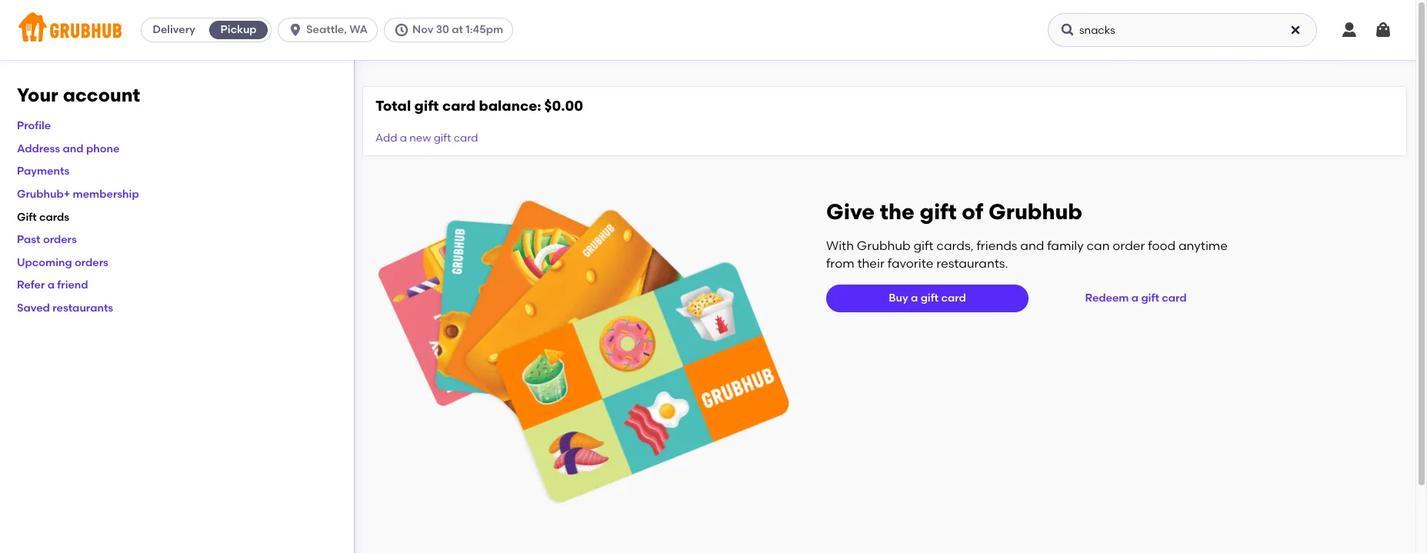 Task type: describe. For each thing, give the bounding box(es) containing it.
main navigation navigation
[[0, 0, 1416, 60]]

gift
[[17, 211, 37, 224]]

of
[[962, 199, 984, 225]]

payments link
[[17, 165, 69, 178]]

svg image inside the nov 30 at 1:45pm 'button'
[[394, 22, 409, 38]]

redeem a gift card button
[[1079, 285, 1193, 313]]

past orders
[[17, 233, 77, 246]]

1 horizontal spatial svg image
[[1290, 24, 1302, 36]]

new
[[410, 132, 431, 145]]

past orders link
[[17, 233, 77, 246]]

a for add
[[400, 132, 407, 145]]

seattle,
[[306, 23, 347, 36]]

1 horizontal spatial grubhub
[[989, 199, 1083, 225]]

add a new gift card
[[376, 132, 478, 145]]

payments
[[17, 165, 69, 178]]

friends
[[977, 239, 1018, 253]]

seattle, wa
[[306, 23, 368, 36]]

a for refer
[[47, 279, 55, 292]]

gift right new
[[434, 132, 451, 145]]

add
[[376, 132, 397, 145]]

give
[[827, 199, 875, 225]]

address and phone
[[17, 142, 120, 155]]

gift cards link
[[17, 211, 69, 224]]

balance:
[[479, 97, 541, 115]]

their
[[858, 256, 885, 271]]

with
[[827, 239, 854, 253]]

your account
[[17, 84, 140, 106]]

upcoming orders
[[17, 256, 108, 269]]

family
[[1048, 239, 1084, 253]]

restaurants.
[[937, 256, 1009, 271]]

card up add a new gift card
[[442, 97, 476, 115]]

account
[[63, 84, 140, 106]]

order
[[1113, 239, 1146, 253]]

wa
[[350, 23, 368, 36]]

card inside buy a gift card link
[[942, 292, 966, 305]]

gift cards
[[17, 211, 69, 224]]

gift up add a new gift card
[[415, 97, 439, 115]]

orders for upcoming orders
[[75, 256, 108, 269]]

grubhub+ membership
[[17, 188, 139, 201]]

saved
[[17, 302, 50, 315]]

seattle, wa button
[[278, 18, 384, 42]]

the
[[880, 199, 915, 225]]

phone
[[86, 142, 120, 155]]

saved restaurants link
[[17, 302, 113, 315]]

buy a gift card link
[[827, 285, 1029, 313]]

address and phone link
[[17, 142, 120, 155]]

gift for give the gift of grubhub
[[920, 199, 957, 225]]

total
[[376, 97, 411, 115]]

with grubhub gift cards, friends and family can order food anytime from their favorite restaurants.
[[827, 239, 1228, 271]]

1:45pm
[[466, 23, 503, 36]]

delivery button
[[142, 18, 206, 42]]

Search for food, convenience, alcohol... search field
[[1048, 13, 1318, 47]]

redeem
[[1086, 292, 1129, 305]]



Task type: locate. For each thing, give the bounding box(es) containing it.
1 horizontal spatial and
[[1021, 239, 1045, 253]]

1 vertical spatial orders
[[75, 256, 108, 269]]

refer
[[17, 279, 45, 292]]

upcoming
[[17, 256, 72, 269]]

svg image
[[1341, 21, 1359, 39], [394, 22, 409, 38], [1061, 22, 1076, 38]]

gift inside button
[[1142, 292, 1160, 305]]

grubhub
[[989, 199, 1083, 225], [857, 239, 911, 253]]

card
[[442, 97, 476, 115], [454, 132, 478, 145], [942, 292, 966, 305], [1162, 292, 1187, 305]]

nov 30 at 1:45pm button
[[384, 18, 520, 42]]

at
[[452, 23, 463, 36]]

grubhub inside 'with grubhub gift cards, friends and family can order food anytime from their favorite restaurants.'
[[857, 239, 911, 253]]

card down food
[[1162, 292, 1187, 305]]

a for redeem
[[1132, 292, 1139, 305]]

favorite
[[888, 256, 934, 271]]

gift for with grubhub gift cards, friends and family can order food anytime from their favorite restaurants.
[[914, 239, 934, 253]]

0 horizontal spatial svg image
[[288, 22, 303, 38]]

a left new
[[400, 132, 407, 145]]

$0.00
[[545, 97, 584, 115]]

and left family
[[1021, 239, 1045, 253]]

nov 30 at 1:45pm
[[412, 23, 503, 36]]

gift right the buy
[[921, 292, 939, 305]]

a inside button
[[1132, 292, 1139, 305]]

redeem a gift card
[[1086, 292, 1187, 305]]

address
[[17, 142, 60, 155]]

buy a gift card
[[889, 292, 966, 305]]

your
[[17, 84, 58, 106]]

orders up upcoming orders link
[[43, 233, 77, 246]]

grubhub up 'with grubhub gift cards, friends and family can order food anytime from their favorite restaurants.'
[[989, 199, 1083, 225]]

refer a friend
[[17, 279, 88, 292]]

gift left of
[[920, 199, 957, 225]]

gift right redeem at bottom
[[1142, 292, 1160, 305]]

and inside 'with grubhub gift cards, friends and family can order food anytime from their favorite restaurants.'
[[1021, 239, 1045, 253]]

cards
[[39, 211, 69, 224]]

refer a friend link
[[17, 279, 88, 292]]

a for buy
[[911, 292, 918, 305]]

1 horizontal spatial svg image
[[1061, 22, 1076, 38]]

gift for buy a gift card
[[921, 292, 939, 305]]

0 horizontal spatial grubhub
[[857, 239, 911, 253]]

card down total gift card balance: $0.00 on the left top of page
[[454, 132, 478, 145]]

give the gift of grubhub
[[827, 199, 1083, 225]]

can
[[1087, 239, 1110, 253]]

orders for past orders
[[43, 233, 77, 246]]

buy
[[889, 292, 909, 305]]

0 vertical spatial grubhub
[[989, 199, 1083, 225]]

a right redeem at bottom
[[1132, 292, 1139, 305]]

orders up "friend" at the left bottom of the page
[[75, 256, 108, 269]]

2 horizontal spatial svg image
[[1375, 21, 1393, 39]]

0 horizontal spatial svg image
[[394, 22, 409, 38]]

card inside redeem a gift card button
[[1162, 292, 1187, 305]]

1 vertical spatial grubhub
[[857, 239, 911, 253]]

gift for redeem a gift card
[[1142, 292, 1160, 305]]

a
[[400, 132, 407, 145], [47, 279, 55, 292], [911, 292, 918, 305], [1132, 292, 1139, 305]]

cards,
[[937, 239, 974, 253]]

friend
[[57, 279, 88, 292]]

2 horizontal spatial svg image
[[1341, 21, 1359, 39]]

0 vertical spatial and
[[63, 142, 84, 155]]

membership
[[73, 188, 139, 201]]

30
[[436, 23, 449, 36]]

orders
[[43, 233, 77, 246], [75, 256, 108, 269]]

card down restaurants.
[[942, 292, 966, 305]]

a right the buy
[[911, 292, 918, 305]]

profile link
[[17, 119, 51, 133]]

0 vertical spatial orders
[[43, 233, 77, 246]]

grubhub up their
[[857, 239, 911, 253]]

from
[[827, 256, 855, 271]]

saved restaurants
[[17, 302, 113, 315]]

total gift card balance: $0.00
[[376, 97, 584, 115]]

nov
[[412, 23, 434, 36]]

delivery
[[153, 23, 195, 36]]

pickup button
[[206, 18, 271, 42]]

gift up favorite
[[914, 239, 934, 253]]

gift
[[415, 97, 439, 115], [434, 132, 451, 145], [920, 199, 957, 225], [914, 239, 934, 253], [921, 292, 939, 305], [1142, 292, 1160, 305]]

pickup
[[221, 23, 257, 36]]

and left phone
[[63, 142, 84, 155]]

a right refer at the bottom left of the page
[[47, 279, 55, 292]]

svg image
[[1375, 21, 1393, 39], [288, 22, 303, 38], [1290, 24, 1302, 36]]

profile
[[17, 119, 51, 133]]

gift inside 'with grubhub gift cards, friends and family can order food anytime from their favorite restaurants.'
[[914, 239, 934, 253]]

1 vertical spatial and
[[1021, 239, 1045, 253]]

anytime
[[1179, 239, 1228, 253]]

grubhub+ membership link
[[17, 188, 139, 201]]

food
[[1148, 239, 1176, 253]]

svg image inside the seattle, wa button
[[288, 22, 303, 38]]

gift card image
[[379, 199, 790, 505]]

past
[[17, 233, 40, 246]]

0 horizontal spatial and
[[63, 142, 84, 155]]

and
[[63, 142, 84, 155], [1021, 239, 1045, 253]]

restaurants
[[53, 302, 113, 315]]

upcoming orders link
[[17, 256, 108, 269]]

grubhub+
[[17, 188, 70, 201]]



Task type: vqa. For each thing, say whether or not it's contained in the screenshot.
2
no



